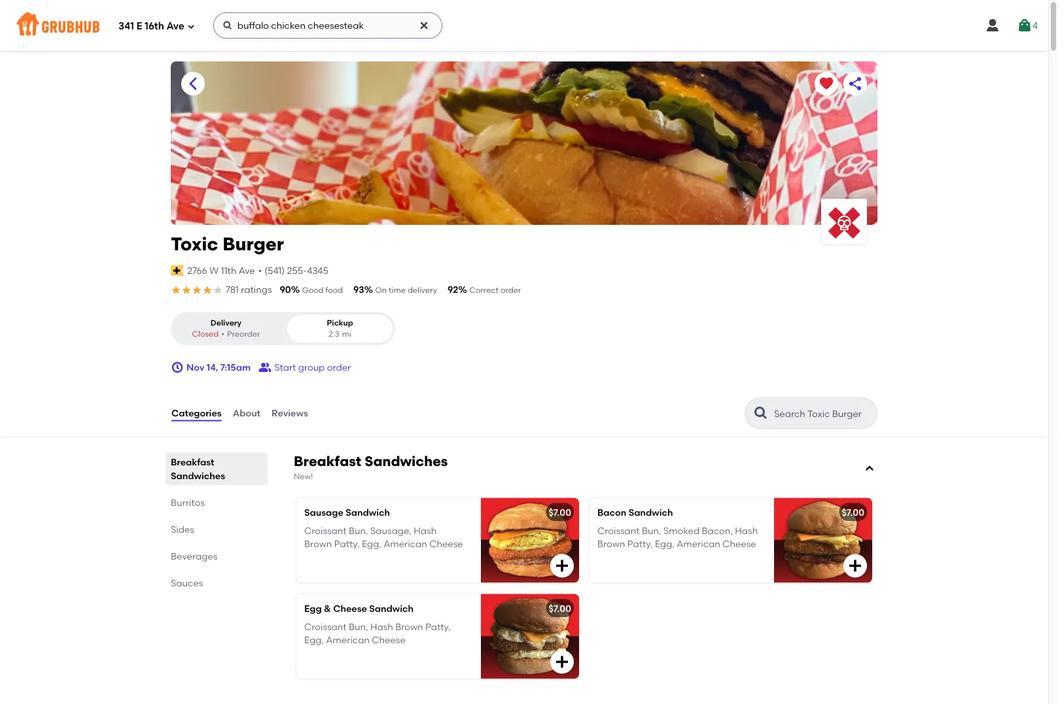 Task type: vqa. For each thing, say whether or not it's contained in the screenshot.
)
no



Task type: locate. For each thing, give the bounding box(es) containing it.
sausage
[[304, 507, 344, 518]]

sauces tab
[[171, 577, 262, 590]]

4 button
[[1017, 14, 1038, 37]]

brown inside croissant bun, smoked bacon, hash brown patty, egg, american cheese
[[598, 539, 625, 550]]

ave inside button
[[239, 265, 255, 276]]

bun, inside croissant bun, sausage, hash brown patty, egg, american cheese
[[349, 526, 368, 537]]

1 horizontal spatial breakfast
[[294, 454, 361, 470]]

Search Toxic Burger search field
[[773, 408, 873, 420]]

hash down egg & cheese sandwich
[[370, 622, 393, 633]]

0 horizontal spatial order
[[327, 362, 351, 373]]

about
[[233, 408, 261, 419]]

breakfast
[[294, 454, 361, 470], [171, 457, 214, 468]]

breakfast up burritos
[[171, 457, 214, 468]]

patty, inside croissant bun, sausage, hash brown patty, egg, american cheese
[[334, 539, 360, 550]]

proceed to check
[[979, 426, 1058, 437]]

$7.00
[[549, 507, 571, 518], [842, 507, 865, 518], [549, 603, 571, 615]]

1 vertical spatial •
[[221, 330, 224, 339]]

delivery
[[408, 286, 437, 295]]

categories
[[171, 408, 222, 419]]

hash right sausage,
[[414, 526, 437, 537]]

11th
[[221, 265, 237, 276]]

check
[[1030, 426, 1058, 437]]

croissant
[[304, 526, 347, 537], [598, 526, 640, 537], [304, 622, 347, 633]]

to
[[1019, 426, 1028, 437]]

start
[[274, 362, 296, 373]]

sandwich for smoked
[[629, 507, 673, 518]]

0 horizontal spatial sandwiches
[[171, 471, 225, 482]]

toxic burger logo image
[[821, 199, 867, 245]]

341
[[118, 20, 134, 32]]

• left the (541) on the top left of page
[[258, 265, 262, 276]]

egg,
[[362, 539, 382, 550], [655, 539, 675, 550], [304, 635, 324, 646]]

341 e 16th ave
[[118, 20, 184, 32]]

0 vertical spatial •
[[258, 265, 262, 276]]

brown inside croissant bun, sausage, hash brown patty, egg, american cheese
[[304, 539, 332, 550]]

sausage,
[[370, 526, 412, 537]]

7:15am
[[220, 362, 251, 373]]

1 horizontal spatial ave
[[239, 265, 255, 276]]

w
[[210, 265, 219, 276]]

option group
[[171, 312, 395, 346]]

correct
[[469, 286, 499, 295]]

breakfast inside breakfast sandwiches
[[171, 457, 214, 468]]

egg, down egg
[[304, 635, 324, 646]]

mi
[[342, 330, 352, 339]]

• down delivery
[[221, 330, 224, 339]]

2 horizontal spatial hash
[[735, 526, 758, 537]]

2 horizontal spatial patty,
[[628, 539, 653, 550]]

sausage sandwich image
[[481, 498, 579, 584]]

ave
[[167, 20, 184, 32], [239, 265, 255, 276]]

1 horizontal spatial brown
[[396, 622, 423, 633]]

bun, for breakfast sandwiches
[[349, 622, 368, 633]]

sauces
[[171, 578, 203, 589]]

2 horizontal spatial svg image
[[985, 18, 1001, 33]]

$7.00 for breakfast sandwiches
[[549, 603, 571, 615]]

beverages tab
[[171, 550, 262, 564]]

delivery closed • preorder
[[192, 318, 260, 339]]

order right group
[[327, 362, 351, 373]]

2766 w 11th ave
[[187, 265, 255, 276]]

breakfast for breakfast sandwiches
[[171, 457, 214, 468]]

croissant inside croissant bun, hash brown patty, egg, american cheese
[[304, 622, 347, 633]]

brown down sausage
[[304, 539, 332, 550]]

proceed
[[979, 426, 1017, 437]]

reviews
[[272, 408, 308, 419]]

2.3
[[329, 330, 340, 339]]

american inside croissant bun, hash brown patty, egg, american cheese
[[326, 635, 370, 646]]

about button
[[232, 390, 261, 437]]

0 horizontal spatial patty,
[[334, 539, 360, 550]]

on time delivery
[[375, 286, 437, 295]]

1 horizontal spatial sandwiches
[[365, 454, 448, 470]]

nov
[[187, 362, 204, 373]]

patty,
[[334, 539, 360, 550], [628, 539, 653, 550], [425, 622, 451, 633]]

ave right 11th
[[239, 265, 255, 276]]

0 horizontal spatial american
[[326, 635, 370, 646]]

ratings
[[241, 284, 272, 296]]

bun, down "bacon sandwich" at the right bottom of page
[[642, 526, 662, 537]]

order
[[501, 286, 521, 295], [327, 362, 351, 373]]

good
[[302, 286, 324, 295]]

2 horizontal spatial american
[[677, 539, 721, 550]]

brown down 'bacon' at the right of the page
[[598, 539, 625, 550]]

good food
[[302, 286, 343, 295]]

egg, down smoked
[[655, 539, 675, 550]]

american down egg & cheese sandwich
[[326, 635, 370, 646]]

american down sausage,
[[384, 539, 427, 550]]

croissant down &
[[304, 622, 347, 633]]

sandwiches
[[365, 454, 448, 470], [171, 471, 225, 482]]

0 horizontal spatial ave
[[167, 20, 184, 32]]

croissant inside croissant bun, smoked bacon, hash brown patty, egg, american cheese
[[598, 526, 640, 537]]

0 horizontal spatial egg,
[[304, 635, 324, 646]]

option group containing delivery closed • preorder
[[171, 312, 395, 346]]

subscription pass image
[[171, 266, 184, 276]]

bun, down egg & cheese sandwich
[[349, 622, 368, 633]]

order right correct
[[501, 286, 521, 295]]

1 vertical spatial order
[[327, 362, 351, 373]]

bacon,
[[702, 526, 733, 537]]

time
[[389, 286, 406, 295]]

ave right the 16th
[[167, 20, 184, 32]]

sandwich up sausage,
[[346, 507, 390, 518]]

1 horizontal spatial patty,
[[425, 622, 451, 633]]

sandwiches inside 'breakfast sandwiches' tab
[[171, 471, 225, 482]]

1 horizontal spatial american
[[384, 539, 427, 550]]

brown down egg & cheese sandwich
[[396, 622, 423, 633]]

svg image
[[985, 18, 1001, 33], [187, 23, 195, 30], [848, 559, 863, 574]]

toxic burger
[[171, 233, 284, 255]]

$7.00 for sausage sandwich
[[842, 507, 865, 518]]

2766 w 11th ave button
[[187, 264, 256, 278]]

svg image
[[1017, 18, 1033, 33], [222, 20, 233, 31], [419, 20, 429, 31], [171, 361, 184, 374], [865, 464, 875, 474], [554, 559, 570, 574], [554, 655, 570, 671]]

egg & cheese sandwich image
[[481, 595, 579, 680]]

bun, for sausage sandwich
[[642, 526, 662, 537]]

croissant inside croissant bun, sausage, hash brown patty, egg, american cheese
[[304, 526, 347, 537]]

sandwiches for breakfast sandwiches
[[171, 471, 225, 482]]

croissant down sausage
[[304, 526, 347, 537]]

group
[[298, 362, 325, 373]]

0 vertical spatial sandwiches
[[365, 454, 448, 470]]

cheese
[[429, 539, 463, 550], [723, 539, 756, 550], [333, 603, 367, 615], [372, 635, 406, 646]]

american inside croissant bun, smoked bacon, hash brown patty, egg, american cheese
[[677, 539, 721, 550]]

svg image inside nov 14, 7:15am button
[[171, 361, 184, 374]]

delivery
[[211, 318, 242, 328]]

bun,
[[349, 526, 368, 537], [642, 526, 662, 537], [349, 622, 368, 633]]

(541) 255-4345 button
[[265, 264, 328, 278]]

sandwich
[[346, 507, 390, 518], [629, 507, 673, 518], [369, 603, 414, 615]]

1 horizontal spatial order
[[501, 286, 521, 295]]

patty, inside croissant bun, smoked bacon, hash brown patty, egg, american cheese
[[628, 539, 653, 550]]

bun, inside croissant bun, smoked bacon, hash brown patty, egg, american cheese
[[642, 526, 662, 537]]

caret left icon image
[[185, 76, 201, 92]]

&
[[324, 603, 331, 615]]

1 vertical spatial sandwiches
[[171, 471, 225, 482]]

2 horizontal spatial egg,
[[655, 539, 675, 550]]

croissant down 'bacon' at the right of the page
[[598, 526, 640, 537]]

0 horizontal spatial hash
[[370, 622, 393, 633]]

0 vertical spatial ave
[[167, 20, 184, 32]]

bun, inside croissant bun, hash brown patty, egg, american cheese
[[349, 622, 368, 633]]

american down smoked
[[677, 539, 721, 550]]

breakfast sandwiches new!
[[294, 454, 448, 481]]

2 horizontal spatial brown
[[598, 539, 625, 550]]

•
[[258, 265, 262, 276], [221, 330, 224, 339]]

order inside button
[[327, 362, 351, 373]]

brown
[[304, 539, 332, 550], [598, 539, 625, 550], [396, 622, 423, 633]]

breakfast inside the breakfast sandwiches new!
[[294, 454, 361, 470]]

1 horizontal spatial hash
[[414, 526, 437, 537]]

1 vertical spatial ave
[[239, 265, 255, 276]]

0 horizontal spatial brown
[[304, 539, 332, 550]]

new!
[[294, 472, 313, 481]]

1 horizontal spatial egg,
[[362, 539, 382, 550]]

american
[[384, 539, 427, 550], [677, 539, 721, 550], [326, 635, 370, 646]]

american inside croissant bun, sausage, hash brown patty, egg, american cheese
[[384, 539, 427, 550]]

hash
[[414, 526, 437, 537], [735, 526, 758, 537], [370, 622, 393, 633]]

egg, down sausage,
[[362, 539, 382, 550]]

main navigation navigation
[[0, 0, 1049, 51]]

sandwich up smoked
[[629, 507, 673, 518]]

ave inside main navigation navigation
[[167, 20, 184, 32]]

breakfast up new!
[[294, 454, 361, 470]]

toxic
[[171, 233, 218, 255]]

smoked
[[664, 526, 700, 537]]

hash right bacon,
[[735, 526, 758, 537]]

sandwiches inside the breakfast sandwiches new!
[[365, 454, 448, 470]]

egg
[[304, 603, 322, 615]]

0 horizontal spatial •
[[221, 330, 224, 339]]

bun, down sausage sandwich
[[349, 526, 368, 537]]

sausage sandwich
[[304, 507, 390, 518]]

0 horizontal spatial breakfast
[[171, 457, 214, 468]]

bacon sandwich
[[598, 507, 673, 518]]



Task type: describe. For each thing, give the bounding box(es) containing it.
cheese inside croissant bun, smoked bacon, hash brown patty, egg, american cheese
[[723, 539, 756, 550]]

sides tab
[[171, 523, 262, 537]]

e
[[136, 20, 142, 32]]

saved restaurant button
[[815, 72, 838, 96]]

nov 14, 7:15am
[[187, 362, 251, 373]]

croissant bun, sausage, hash brown patty, egg, american cheese
[[304, 526, 463, 550]]

bacon sandwich image
[[774, 498, 872, 584]]

egg & cheese sandwich
[[304, 603, 414, 615]]

reviews button
[[271, 390, 309, 437]]

croissant bun, smoked bacon, hash brown patty, egg, american cheese
[[598, 526, 758, 550]]

1 horizontal spatial svg image
[[848, 559, 863, 574]]

sandwich up croissant bun, hash brown patty, egg, american cheese
[[369, 603, 414, 615]]

share icon image
[[848, 76, 863, 92]]

food
[[325, 286, 343, 295]]

burritos tab
[[171, 496, 262, 510]]

saved restaurant image
[[819, 76, 835, 92]]

ave for 341 e 16th ave
[[167, 20, 184, 32]]

hash inside croissant bun, hash brown patty, egg, american cheese
[[370, 622, 393, 633]]

16th
[[145, 20, 164, 32]]

• inside 'delivery closed • preorder'
[[221, 330, 224, 339]]

0 vertical spatial order
[[501, 286, 521, 295]]

• (541) 255-4345
[[258, 265, 328, 276]]

Search for food, convenience, alcohol... search field
[[213, 12, 442, 39]]

preorder
[[227, 330, 260, 339]]

egg, inside croissant bun, sausage, hash brown patty, egg, american cheese
[[362, 539, 382, 550]]

781 ratings
[[226, 284, 272, 296]]

0 horizontal spatial svg image
[[187, 23, 195, 30]]

breakfast sandwiches
[[171, 457, 225, 482]]

brown inside croissant bun, hash brown patty, egg, american cheese
[[396, 622, 423, 633]]

93
[[353, 284, 364, 296]]

cheese inside croissant bun, sausage, hash brown patty, egg, american cheese
[[429, 539, 463, 550]]

burger
[[223, 233, 284, 255]]

patty, inside croissant bun, hash brown patty, egg, american cheese
[[425, 622, 451, 633]]

bacon
[[598, 507, 627, 518]]

croissant for breakfast sandwiches
[[304, 622, 347, 633]]

start group order button
[[259, 356, 351, 380]]

nov 14, 7:15am button
[[171, 356, 251, 380]]

egg, inside croissant bun, hash brown patty, egg, american cheese
[[304, 635, 324, 646]]

sandwiches for breakfast sandwiches new!
[[365, 454, 448, 470]]

svg image inside 4 button
[[1017, 18, 1033, 33]]

2766
[[187, 265, 207, 276]]

correct order
[[469, 286, 521, 295]]

4
[[1033, 20, 1038, 31]]

categories button
[[171, 390, 222, 437]]

pickup
[[327, 318, 353, 328]]

sides
[[171, 524, 194, 535]]

(541)
[[265, 265, 285, 276]]

people icon image
[[259, 361, 272, 374]]

proceed to check button
[[939, 420, 1058, 443]]

burritos
[[171, 498, 205, 509]]

croissant bun, hash brown patty, egg, american cheese
[[304, 622, 451, 646]]

cheese inside croissant bun, hash brown patty, egg, american cheese
[[372, 635, 406, 646]]

4345
[[307, 265, 328, 276]]

egg, inside croissant bun, smoked bacon, hash brown patty, egg, american cheese
[[655, 539, 675, 550]]

search icon image
[[753, 406, 769, 422]]

hash inside croissant bun, sausage, hash brown patty, egg, american cheese
[[414, 526, 437, 537]]

14,
[[207, 362, 218, 373]]

breakfast for breakfast sandwiches new!
[[294, 454, 361, 470]]

1 horizontal spatial •
[[258, 265, 262, 276]]

beverages
[[171, 551, 218, 562]]

90
[[280, 284, 291, 296]]

closed
[[192, 330, 219, 339]]

croissant for sausage sandwich
[[598, 526, 640, 537]]

781
[[226, 284, 239, 296]]

breakfast sandwiches tab
[[171, 456, 262, 483]]

ave for 2766 w 11th ave
[[239, 265, 255, 276]]

hash inside croissant bun, smoked bacon, hash brown patty, egg, american cheese
[[735, 526, 758, 537]]

pickup 2.3 mi
[[327, 318, 353, 339]]

92
[[448, 284, 458, 296]]

sandwich for sausage,
[[346, 507, 390, 518]]

255-
[[287, 265, 307, 276]]

on
[[375, 286, 387, 295]]

start group order
[[274, 362, 351, 373]]



